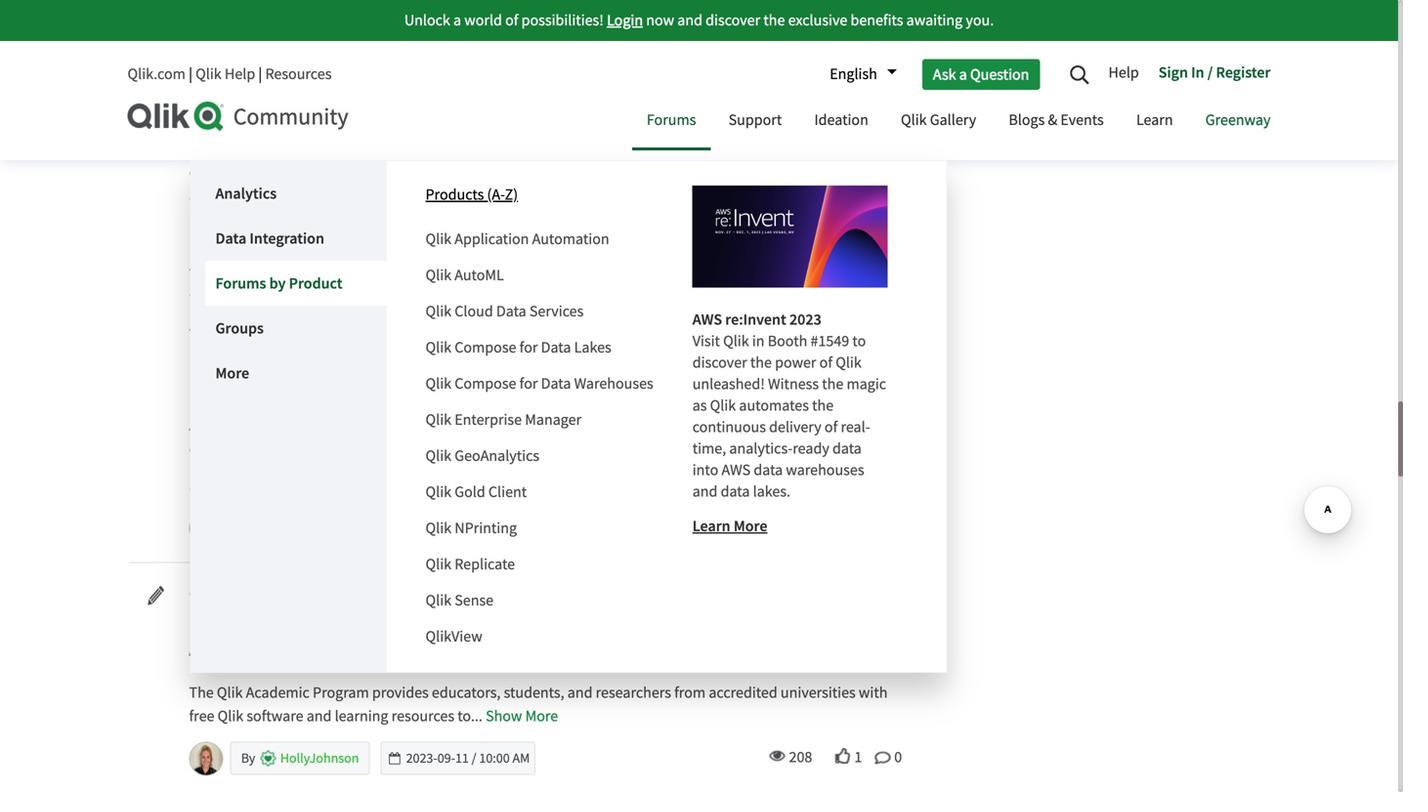Task type: locate. For each thing, give the bounding box(es) containing it.
analytics left skills
[[360, 439, 419, 459]]

in inside • conversational ai is used in industries like healthcare, finance, and e-commerce where personalized assistance is provided to customers.
[[362, 259, 375, 279]]

qlik sense
[[426, 591, 494, 611]]

2 am from the top
[[512, 750, 530, 768]]

help link
[[1108, 56, 1149, 93]]

blogs,
[[269, 66, 308, 86]]

ai
[[291, 19, 303, 39], [323, 42, 336, 62], [454, 139, 466, 159], [299, 259, 311, 279], [271, 319, 283, 339]]

0 vertical spatial with
[[818, 42, 847, 62]]

0 vertical spatial 09-
[[437, 520, 455, 537]]

forums inside menu
[[215, 274, 266, 293]]

1 vertical spatial compose
[[455, 374, 516, 394]]

0 horizontal spatial forums
[[215, 274, 266, 293]]

sign in / register link
[[1149, 56, 1271, 93]]

2 vertical spatial more
[[525, 706, 558, 726]]

0 vertical spatial analytics
[[539, 393, 598, 413]]

by left the product
[[269, 274, 286, 293]]

0 vertical spatial /
[[1208, 63, 1213, 82]]

1 horizontal spatial more
[[525, 706, 558, 726]]

free
[[449, 393, 474, 413], [189, 706, 214, 726]]

0 horizontal spatial software
[[247, 706, 303, 726]]

does left not
[[339, 42, 371, 62]]

1 vertical spatial by
[[241, 750, 258, 768]]

0 horizontal spatial program
[[285, 585, 341, 605]]

future up observe
[[285, 102, 325, 122]]

1 vertical spatial with
[[776, 139, 804, 159]]

academic inside o learn more about how you could get free access to analytics software and resources through the qlik academic program, visit
[[189, 416, 253, 436]]

0 vertical spatial learn
[[1136, 110, 1173, 130]]

forums for forums by product
[[215, 274, 266, 293]]

0 vertical spatial by
[[727, 42, 743, 62]]

2 horizontal spatial with
[[859, 683, 888, 703]]

is up dependent
[[469, 139, 480, 159]]

0 horizontal spatial free
[[189, 706, 214, 726]]

1 vertical spatial program
[[630, 609, 710, 636]]

you right real-
[[872, 416, 896, 436]]

2 compose from the top
[[455, 374, 516, 394]]

by left employee icon
[[241, 750, 258, 768]]

0 vertical spatial conversational
[[189, 19, 288, 39]]

1 horizontal spatial forums
[[647, 110, 696, 130]]

and inside . by making the most of our software and resources, you can gain future proof data analytics skills regardless of your degree course.
[[774, 416, 799, 436]]

to left user
[[605, 42, 619, 62]]

qlik.com | qlik help | resources
[[128, 64, 332, 84]]

generative down observe
[[276, 162, 346, 182]]

1 vertical spatial content
[[707, 162, 758, 182]]

academic down ambassador?
[[246, 683, 310, 703]]

0 horizontal spatial resources
[[391, 706, 454, 726]]

1 horizontal spatial by
[[540, 416, 556, 436]]

0 horizontal spatial by
[[269, 274, 286, 293]]

2 vertical spatial content
[[557, 319, 608, 339]]

1 horizontal spatial program
[[630, 609, 710, 636]]

community
[[233, 102, 348, 132]]

to inside aws re:invent 2023 visit qlik in booth #1549 to discover the power of qlik unleashed! witness the magic as qlik automates the continuous delivery of real- time, analytics-ready data into aws data warehouses and data lakes.
[[852, 331, 866, 351]]

1 vertical spatial /
[[472, 520, 476, 537]]

0 vertical spatial content
[[189, 66, 240, 86]]

qlik inside the qlik academic program provides educators, students, and researchers from accredited universities with free qlik software and learning resources to...
[[218, 706, 243, 726]]

1 vertical spatial for
[[519, 338, 538, 358]]

2 • from the top
[[189, 319, 194, 339]]

english
[[830, 64, 877, 84]]

a for unlock
[[453, 10, 461, 30]]

compose down cloud
[[455, 338, 516, 358]]

ready
[[793, 439, 829, 459]]

can
[[189, 439, 212, 459]]

hollyjohnson image
[[190, 513, 222, 545]]

for for qlik compose for data lakes
[[519, 338, 538, 358]]

1 horizontal spatial with
[[818, 42, 847, 62]]

• inside • conversational ai is used in industries like healthcare, finance, and e-commerce where personalized assistance is provided to customers.
[[189, 259, 194, 279]]

in for visit
[[752, 331, 765, 351]]

help
[[1108, 63, 1139, 83], [225, 64, 255, 84]]

more up on
[[483, 139, 517, 159]]

of left our
[[672, 416, 685, 436]]

visit
[[692, 331, 720, 351]]

208
[[789, 748, 812, 768]]

1 vertical spatial in
[[362, 259, 375, 279]]

0 horizontal spatial content
[[189, 66, 240, 86]]

content down interactions
[[707, 162, 758, 182]]

for up ai's
[[333, 139, 351, 159]]

mostly
[[300, 319, 344, 339]]

ai inside the trend we observe for conversational ai is more natural and context-aware interactions with emotional connections. generative ai's future is dependent on generating various forms of content like scripts to digitally advance context.
[[454, 139, 466, 159]]

qlik up get
[[426, 338, 451, 358]]

educator
[[714, 609, 797, 636]]

0 horizontal spatial more
[[248, 393, 282, 413]]

the qlik academic program provides educators, students, and researchers from accredited universities with free qlik software and learning resources to...
[[189, 683, 888, 726]]

1 vertical spatial 09-
[[437, 750, 455, 768]]

qlik left gold at the bottom of the page
[[426, 482, 451, 502]]

qlik left cloud
[[426, 302, 451, 322]]

forums button
[[632, 93, 711, 150]]

0 vertical spatial 2023-
[[406, 520, 437, 537]]

the up the resources, at right
[[812, 396, 834, 416]]

by inside conversational ai believes in meaningful conversations. thus, provides quick, direct, crisp, and relevant answers. generative ai does not engage directly but contributes to user experience by coming up with useful content like blogs, music, and visual art.
[[727, 42, 743, 62]]

compose for qlik compose for data lakes
[[455, 338, 516, 358]]

am right "10:00"
[[512, 750, 530, 768]]

directly
[[449, 42, 498, 62]]

1 horizontal spatial free
[[449, 393, 474, 413]]

program
[[285, 585, 341, 605], [630, 609, 710, 636]]

more button
[[206, 351, 386, 396]]

learn down into
[[692, 517, 731, 536]]

academic up have
[[218, 585, 282, 605]]

2 horizontal spatial more
[[734, 517, 767, 536]]

time,
[[692, 439, 726, 459]]

2 09- from the top
[[437, 750, 455, 768]]

1 horizontal spatial content
[[557, 319, 608, 339]]

qlik up the do
[[189, 585, 215, 605]]

0 horizontal spatial show
[[189, 476, 226, 496]]

the
[[189, 139, 214, 159]]

about
[[285, 393, 324, 413]]

0 vertical spatial you
[[358, 393, 383, 413]]

sign in / register
[[1159, 63, 1271, 82]]

resources inside the qlik academic program provides educators, students, and researchers from accredited universities with free qlik software and learning resources to...
[[391, 706, 454, 726]]

ai inside • conversational ai is used in industries like healthcare, finance, and e-commerce where personalized assistance is provided to customers.
[[299, 259, 311, 279]]

1 • from the top
[[189, 259, 194, 279]]

1 am from the top
[[512, 520, 530, 537]]

1 horizontal spatial a
[[479, 609, 490, 636]]

and inside the trend we observe for conversational ai is more natural and context-aware interactions with emotional connections. generative ai's future is dependent on generating various forms of content like scripts to digitally advance context.
[[571, 139, 596, 159]]

software up employee icon
[[247, 706, 303, 726]]

0 horizontal spatial analytics
[[360, 439, 419, 459]]

1 09- from the top
[[437, 520, 455, 537]]

learn down sign
[[1136, 110, 1173, 130]]

0 horizontal spatial help
[[225, 64, 255, 84]]

1 horizontal spatial analytics
[[539, 393, 598, 413]]

qlik automl
[[426, 265, 504, 286]]

data
[[215, 229, 246, 248], [496, 302, 526, 322], [541, 338, 571, 358], [541, 374, 571, 394]]

continuous
[[692, 417, 766, 437]]

1 vertical spatial forums
[[215, 274, 266, 293]]

0 vertical spatial show
[[189, 476, 226, 496]]

0 vertical spatial more
[[215, 363, 249, 383]]

1 vertical spatial software
[[714, 416, 771, 436]]

1 link
[[820, 748, 862, 768]]

events
[[1061, 110, 1104, 130]]

qlik down unleashed!
[[710, 396, 736, 416]]

qlik down 'the qlik'
[[218, 706, 243, 726]]

qlikview link
[[426, 627, 482, 647]]

1 vertical spatial resources
[[391, 706, 454, 726]]

0 vertical spatial generative
[[250, 42, 320, 62]]

in for is
[[362, 259, 375, 279]]

relevant
[[807, 19, 861, 39]]

menu
[[206, 161, 947, 672], [426, 171, 673, 648]]

is left the provided
[[259, 283, 270, 303]]

conversational inside conversational ai believes in meaningful conversations. thus, provides quick, direct, crisp, and relevant answers. generative ai does not engage directly but contributes to user experience by coming up with useful content like blogs, music, and visual art.
[[189, 19, 288, 39]]

discover up unleashed!
[[692, 353, 747, 373]]

proof
[[290, 439, 325, 459]]

use cases:
[[189, 223, 256, 243]]

resources
[[265, 64, 332, 84]]

2 vertical spatial you
[[219, 609, 253, 636]]

09- for 20
[[437, 520, 455, 537]]

future
[[285, 102, 325, 122], [375, 162, 415, 182], [247, 439, 286, 459]]

more down students,
[[525, 706, 558, 726]]

a right ask
[[959, 64, 967, 84]]

1 vertical spatial by
[[269, 274, 286, 293]]

2 vertical spatial in
[[752, 331, 765, 351]]

and down automates
[[774, 416, 799, 436]]

1 vertical spatial more
[[734, 517, 767, 536]]

in inside aws re:invent 2023 visit qlik in booth #1549 to discover the power of qlik unleashed! witness the magic as qlik automates the continuous delivery of real- time, analytics-ready data into aws data warehouses and data lakes.
[[752, 331, 765, 351]]

groups
[[215, 319, 264, 338]]

contributes
[[527, 42, 602, 62]]

2 horizontal spatial content
[[707, 162, 758, 182]]

2 vertical spatial /
[[472, 750, 476, 768]]

/ for 2023-09-20 / 07:17 am
[[472, 520, 476, 537]]

0 horizontal spatial you
[[219, 609, 253, 636]]

2 horizontal spatial a
[[959, 64, 967, 84]]

show right to...
[[486, 706, 522, 726]]

and left as
[[661, 393, 686, 413]]

0 vertical spatial •
[[189, 259, 194, 279]]

am right 07:17
[[512, 520, 530, 537]]

conversational
[[354, 139, 451, 159]]

you inside o learn more about how you could get free access to analytics software and resources through the qlik academic program, visit
[[358, 393, 383, 413]]

like inside the trend we observe for conversational ai is more natural and context-aware interactions with emotional connections. generative ai's future is dependent on generating various forms of content like scripts to digitally advance context.
[[761, 162, 784, 182]]

0 vertical spatial by
[[540, 416, 556, 436]]

replies image
[[875, 751, 890, 766]]

free down 'the qlik'
[[189, 706, 214, 726]]

1 horizontal spatial resources
[[689, 393, 752, 413]]

to left be
[[428, 609, 447, 636]]

the left 'most'
[[611, 416, 633, 436]]

data
[[832, 439, 862, 459], [328, 439, 357, 459], [754, 460, 783, 480], [721, 482, 750, 502]]

2023-
[[406, 520, 437, 537], [406, 750, 437, 768]]

discover up coming at the right top
[[706, 10, 760, 30]]

2023- left 20
[[406, 520, 437, 537]]

by down direct,
[[727, 42, 743, 62]]

generative down 'assistance'
[[197, 319, 267, 339]]

future inside . by making the most of our software and resources, you can gain future proof data analytics skills regardless of your degree course.
[[247, 439, 286, 459]]

like image
[[835, 748, 850, 764]]

data inside . by making the most of our software and resources, you can gain future proof data analytics skills regardless of your degree course.
[[328, 439, 357, 459]]

domains
[[471, 319, 528, 339]]

with up scripts
[[776, 139, 804, 159]]

1 horizontal spatial help
[[1108, 63, 1139, 83]]

and inside o learn more about how you could get free access to analytics software and resources through the qlik academic program, visit
[[661, 393, 686, 413]]

to up .
[[523, 393, 536, 413]]

1 horizontal spatial by
[[727, 42, 743, 62]]

0 vertical spatial future
[[285, 102, 325, 122]]

natural
[[521, 139, 567, 159]]

creation,
[[611, 319, 669, 339]]

qlik up magic
[[836, 353, 862, 373]]

digitally
[[850, 162, 902, 182]]

to inside o learn more about how you could get free access to analytics software and resources through the qlik academic program, visit
[[523, 393, 536, 413]]

various
[[599, 162, 647, 182]]

direct,
[[696, 19, 737, 39]]

ask a question link
[[922, 59, 1040, 90]]

resources up continuous
[[689, 393, 752, 413]]

a left world
[[453, 10, 461, 30]]

1 horizontal spatial more
[[483, 139, 517, 159]]

/ for 2023-09-11 / 10:00 am
[[472, 750, 476, 768]]

in down re:invent
[[752, 331, 765, 351]]

program up what
[[285, 585, 341, 605]]

future down conversational
[[375, 162, 415, 182]]

ai up dependent
[[454, 139, 466, 159]]

07:17
[[479, 520, 510, 537]]

assistance
[[189, 283, 256, 303]]

does right what
[[226, 102, 257, 122]]

and left e-
[[603, 259, 628, 279]]

qlik gold client
[[426, 482, 527, 502]]

content down answers.
[[189, 66, 240, 86]]

employee image
[[259, 751, 276, 768]]

2 vertical spatial a
[[479, 609, 490, 636]]

0 vertical spatial free
[[449, 393, 474, 413]]

1 vertical spatial •
[[189, 319, 194, 339]]

1 vertical spatial future
[[375, 162, 415, 182]]

software inside . by making the most of our software and resources, you can gain future proof data analytics skills regardless of your degree course.
[[714, 416, 771, 436]]

| right qlik.com
[[189, 64, 192, 84]]

aws up the visit
[[692, 310, 722, 329]]

software inside the qlik academic program provides educators, students, and researchers from accredited universities with free qlik software and learning resources to...
[[247, 706, 303, 726]]

students,
[[504, 683, 564, 703]]

forums up groups
[[215, 274, 266, 293]]

1 horizontal spatial show
[[486, 706, 522, 726]]

0 vertical spatial am
[[512, 520, 530, 537]]

to down used
[[334, 283, 348, 303]]

accredited
[[709, 683, 778, 703]]

qlik
[[196, 64, 222, 84], [901, 110, 927, 130], [426, 229, 451, 249], [426, 265, 451, 286], [426, 302, 451, 322], [723, 331, 749, 351], [426, 338, 451, 358], [836, 353, 862, 373], [426, 374, 451, 394], [710, 396, 736, 416], [426, 410, 451, 430], [426, 446, 451, 466], [426, 482, 451, 502], [426, 519, 451, 539], [426, 555, 451, 575], [189, 585, 215, 605], [426, 591, 451, 611], [494, 609, 531, 636], [218, 706, 243, 726]]

for inside the trend we observe for conversational ai is more natural and context-aware interactions with emotional connections. generative ai's future is dependent on generating various forms of content like scripts to digitally advance context.
[[333, 139, 351, 159]]

1 vertical spatial discover
[[692, 353, 747, 373]]

to inside conversational ai believes in meaningful conversations. thus, provides quick, direct, crisp, and relevant answers. generative ai does not engage directly but contributes to user experience by coming up with useful content like blogs, music, and visual art.
[[605, 42, 619, 62]]

0 horizontal spatial with
[[776, 139, 804, 159]]

in inside conversational ai believes in meaningful conversations. thus, provides quick, direct, crisp, and relevant answers. generative ai does not engage directly but contributes to user experience by coming up with useful content like blogs, music, and visual art.
[[363, 19, 376, 39]]

more inside the trend we observe for conversational ai is more natural and context-aware interactions with emotional connections. generative ai's future is dependent on generating various forms of content like scripts to digitally advance context.
[[483, 139, 517, 159]]

ai left believes
[[291, 19, 303, 39]]

ai right groups
[[271, 319, 283, 339]]

making
[[559, 416, 608, 436]]

data inside popup button
[[215, 229, 246, 248]]

| left blogs,
[[258, 64, 262, 84]]

1 vertical spatial you
[[872, 416, 896, 436]]

2 vertical spatial software
[[247, 706, 303, 726]]

sense
[[455, 591, 494, 611]]

like inside • conversational ai is used in industries like healthcare, finance, and e-commerce where personalized assistance is provided to customers.
[[446, 259, 469, 279]]

learn inside dropdown button
[[1136, 110, 1173, 130]]

1 vertical spatial does
[[226, 102, 257, 122]]

menu for forums by product
[[426, 171, 673, 648]]

forums up aware
[[647, 110, 696, 130]]

qlik academic program link
[[189, 584, 341, 606]]

ai up the provided
[[299, 259, 311, 279]]

learn more
[[692, 517, 767, 536]]

/ right 20
[[472, 520, 476, 537]]

learn more link
[[692, 517, 767, 537]]

qlik geoanalytics link
[[426, 446, 539, 466]]

0 vertical spatial aws
[[692, 310, 722, 329]]

you right the do
[[219, 609, 253, 636]]

aware
[[652, 139, 691, 159]]

to down emotional
[[833, 162, 847, 182]]

learn for learn more
[[692, 517, 731, 536]]

menu inside menu
[[426, 171, 673, 648]]

1 vertical spatial am
[[512, 750, 530, 768]]

generative up blogs,
[[250, 42, 320, 62]]

1 | from the left
[[189, 64, 192, 84]]

2 horizontal spatial software
[[714, 416, 771, 436]]

menu bar
[[191, 93, 1285, 672]]

for
[[333, 139, 351, 159], [519, 338, 538, 358], [519, 374, 538, 394]]

2 horizontal spatial you
[[872, 416, 896, 436]]

data integration
[[215, 229, 324, 248]]

1 vertical spatial 2023-
[[406, 750, 437, 768]]

am for 2023-09-20 / 07:17 am
[[512, 520, 530, 537]]

more up learn
[[215, 363, 249, 383]]

compose up the enterprise
[[455, 374, 516, 394]]

2 vertical spatial with
[[859, 683, 888, 703]]

• for • generative ai is mostly applied to creative domains like content creation, entertainment, design, etc.
[[189, 319, 194, 339]]

data down visit
[[328, 439, 357, 459]]

content left creation,
[[557, 319, 608, 339]]

you
[[358, 393, 383, 413], [872, 416, 896, 436], [219, 609, 253, 636]]

2023- left '11'
[[406, 750, 437, 768]]

and inside aws re:invent 2023 visit qlik in booth #1549 to discover the power of qlik unleashed! witness the magic as qlik automates the continuous delivery of real- time, analytics-ready data into aws data warehouses and data lakes.
[[692, 482, 718, 502]]

am for 2023-09-11 / 10:00 am
[[512, 750, 530, 768]]

for down qlik compose for data lakes
[[519, 374, 538, 394]]

creative
[[416, 319, 468, 339]]

1 vertical spatial a
[[959, 64, 967, 84]]

0 vertical spatial software
[[601, 393, 658, 413]]

qlik right sense
[[494, 609, 531, 636]]

by right .
[[540, 416, 556, 436]]

1 vertical spatial show
[[486, 706, 522, 726]]

analytics inside o learn more about how you could get free access to analytics software and resources through the qlik academic program, visit
[[539, 393, 598, 413]]

with inside the qlik academic program provides educators, students, and researchers from accredited universities with free qlik software and learning resources to...
[[859, 683, 888, 703]]

free right get
[[449, 393, 474, 413]]

use
[[189, 223, 213, 243]]

show left less
[[189, 476, 226, 496]]

program up the from
[[630, 609, 710, 636]]

cloud
[[455, 302, 493, 322]]

.
[[533, 416, 537, 436]]

of right forms
[[691, 162, 704, 182]]

am
[[512, 520, 530, 537], [512, 750, 530, 768]]

0 vertical spatial for
[[333, 139, 351, 159]]

1 vertical spatial more
[[248, 393, 282, 413]]

regardless
[[458, 439, 525, 459]]

0 vertical spatial more
[[483, 139, 517, 159]]

2023-09-20 / 07:17 am
[[406, 520, 530, 537]]

1 compose from the top
[[455, 338, 516, 358]]

content inside the trend we observe for conversational ai is more natural and context-aware interactions with emotional connections. generative ai's future is dependent on generating various forms of content like scripts to digitally advance context.
[[707, 162, 758, 182]]

qlik application automation
[[426, 229, 609, 249]]

0 vertical spatial forums
[[647, 110, 696, 130]]

data up learn more
[[721, 482, 750, 502]]

of inside the trend we observe for conversational ai is more natural and context-aware interactions with emotional connections. generative ai's future is dependent on generating various forms of content like scripts to digitally advance context.
[[691, 162, 704, 182]]

0 horizontal spatial a
[[453, 10, 461, 30]]

qlik up industries
[[426, 229, 451, 249]]

1 vertical spatial generative
[[276, 162, 346, 182]]

could
[[386, 393, 422, 413]]

0 horizontal spatial learn
[[692, 517, 731, 536]]

2 vertical spatial future
[[247, 439, 286, 459]]

1 horizontal spatial software
[[601, 393, 658, 413]]

1 vertical spatial conversational
[[197, 259, 295, 279]]

• for • conversational ai is used in industries like healthcare, finance, and e-commerce where personalized assistance is provided to customers.
[[189, 259, 194, 279]]

2 2023- from the top
[[406, 750, 437, 768]]

automl
[[455, 265, 504, 286]]

0 vertical spatial resources
[[689, 393, 752, 413]]

1 2023- from the top
[[406, 520, 437, 537]]

ask a question
[[933, 64, 1029, 84]]

2 | from the left
[[258, 64, 262, 84]]

/ right in
[[1208, 63, 1213, 82]]

software up analytics-
[[714, 416, 771, 436]]

a
[[453, 10, 461, 30], [959, 64, 967, 84], [479, 609, 490, 636]]

software up 'most'
[[601, 393, 658, 413]]

on
[[506, 162, 523, 182]]

1 horizontal spatial you
[[358, 393, 383, 413]]

access
[[477, 393, 520, 413]]

client
[[488, 482, 527, 502]]

/
[[1208, 63, 1213, 82], [472, 520, 476, 537], [472, 750, 476, 768]]

learn inside menu
[[692, 517, 731, 536]]

replicate
[[455, 555, 515, 575]]

generative inside the trend we observe for conversational ai is more natural and context-aware interactions with emotional connections. generative ai's future is dependent on generating various forms of content like scripts to digitally advance context.
[[276, 162, 346, 182]]

for up the qlik compose for data warehouses
[[519, 338, 538, 358]]

more up "program,"
[[248, 393, 282, 413]]



Task type: describe. For each thing, give the bounding box(es) containing it.
the down the booth
[[750, 353, 772, 373]]

qlik down answers.
[[196, 64, 222, 84]]

to inside the trend we observe for conversational ai is more natural and context-aware interactions with emotional connections. generative ai's future is dependent on generating various forms of content like scripts to digitally advance context.
[[833, 162, 847, 182]]

your
[[544, 439, 574, 459]]

qlik down re:invent
[[723, 331, 749, 351]]

like inside conversational ai believes in meaningful conversations. thus, provides quick, direct, crisp, and relevant answers. generative ai does not engage directly but contributes to user experience by coming up with useful content like blogs, music, and visual art.
[[243, 66, 266, 86]]

blogs & events
[[1009, 110, 1104, 130]]

a inside qlik academic program do you have what it takes to be a qlik academic program educator ambassador?
[[479, 609, 490, 636]]

qlik gold client link
[[426, 482, 527, 502]]

provided
[[273, 283, 331, 303]]

analytics button
[[206, 171, 386, 216]]

qlik left automl
[[426, 265, 451, 286]]

and inside • conversational ai is used in industries like healthcare, finance, and e-commerce where personalized assistance is provided to customers.
[[603, 259, 628, 279]]

up
[[798, 42, 815, 62]]

program,
[[256, 416, 316, 436]]

qlik down qlik.com/academicprogram link on the left
[[426, 446, 451, 466]]

and down not
[[357, 66, 382, 86]]

menu for forums
[[206, 161, 947, 672]]

experience
[[653, 42, 724, 62]]

re:invent
[[725, 310, 786, 329]]

is down conversational
[[418, 162, 428, 182]]

o learn more about how you could get free access to analytics software and resources through the qlik academic program, visit
[[189, 393, 861, 436]]

through
[[755, 393, 808, 413]]

more for show more
[[525, 706, 558, 726]]

of left real-
[[825, 417, 838, 437]]

design,
[[773, 319, 820, 339]]

conversational inside • conversational ai is used in industries like healthcare, finance, and e-commerce where personalized assistance is provided to customers.
[[197, 259, 295, 279]]

academic up students,
[[536, 609, 625, 636]]

qlikview
[[426, 627, 482, 647]]

resources link
[[265, 64, 332, 84]]

show more
[[486, 706, 558, 726]]

2 vertical spatial generative
[[197, 319, 267, 339]]

qlik replicate
[[426, 555, 515, 575]]

0
[[894, 748, 902, 768]]

automation
[[532, 229, 609, 249]]

learn button
[[1122, 93, 1188, 150]]

future inside the trend we observe for conversational ai is more natural and context-aware interactions with emotional connections. generative ai's future is dependent on generating various forms of content like scripts to digitally advance context.
[[375, 162, 415, 182]]

and right now
[[677, 10, 703, 30]]

show for show more
[[486, 706, 522, 726]]

11
[[455, 750, 469, 768]]

09- for 11
[[437, 750, 455, 768]]

qlik compose for data warehouses link
[[426, 374, 653, 394]]

with inside conversational ai believes in meaningful conversations. thus, provides quick, direct, crisp, and relevant answers. generative ai does not engage directly but contributes to user experience by coming up with useful content like blogs, music, and visual art.
[[818, 42, 847, 62]]

qlik up qlik sense link
[[426, 555, 451, 575]]

resources,
[[802, 416, 869, 436]]

you inside qlik academic program do you have what it takes to be a qlik academic program educator ambassador?
[[219, 609, 253, 636]]

thus,
[[554, 19, 590, 39]]

#1549
[[810, 331, 849, 351]]

the up coming at the right top
[[763, 10, 785, 30]]

qlik up skills
[[426, 410, 451, 430]]

qlik left 20
[[426, 519, 451, 539]]

visual
[[386, 66, 424, 86]]

2023- for 2023-09-20 / 07:17 am
[[406, 520, 437, 537]]

we
[[255, 139, 274, 159]]

educators,
[[432, 683, 501, 703]]

the qlik
[[811, 393, 861, 413]]

products (a-z)
[[426, 185, 518, 205]]

applied
[[347, 319, 397, 339]]

is left used
[[314, 259, 325, 279]]

10:00
[[479, 750, 510, 768]]

and up hollyjohnson link
[[307, 706, 332, 726]]

course.
[[625, 439, 672, 459]]

unlock
[[404, 10, 450, 30]]

emotional
[[807, 139, 874, 159]]

ask
[[933, 64, 956, 84]]

unlock a world of possibilities! login now and discover the exclusive benefits awaiting you.
[[404, 10, 994, 30]]

to right "applied" at the left top
[[400, 319, 413, 339]]

more inside dropdown button
[[215, 363, 249, 383]]

researchers
[[596, 683, 671, 703]]

to inside qlik academic program do you have what it takes to be a qlik academic program educator ambassador?
[[428, 609, 447, 636]]

by inside . by making the most of our software and resources, you can gain future proof data analytics skills regardless of your degree course.
[[540, 416, 556, 436]]

data down real-
[[832, 439, 862, 459]]

gain
[[216, 439, 243, 459]]

free inside o learn more about how you could get free access to analytics software and resources through the qlik academic program, visit
[[449, 393, 474, 413]]

the up we
[[260, 102, 282, 122]]

visit
[[319, 416, 346, 436]]

qlik.com/academicprogram link
[[349, 416, 530, 436]]

enterprise
[[455, 410, 522, 430]]

products (a-z) menu item
[[426, 185, 653, 214]]

qlik left be
[[426, 591, 451, 611]]

show for show less
[[189, 476, 226, 496]]

qlik right could
[[426, 374, 451, 394]]

views image
[[769, 749, 785, 764]]

sign
[[1159, 63, 1188, 82]]

where
[[716, 259, 757, 279]]

products
[[426, 185, 484, 205]]

delivery
[[769, 417, 821, 437]]

for for qlik compose for data warehouses
[[519, 374, 538, 394]]

art.
[[427, 66, 449, 86]]

conversational ai believes in meaningful conversations. thus, provides quick, direct, crisp, and relevant answers. generative ai does not engage directly but contributes to user experience by coming up with useful content like blogs, music, and visual art.
[[189, 19, 890, 86]]

ambassador?
[[189, 635, 313, 662]]

1 vertical spatial aws
[[722, 460, 751, 480]]

qlik gallery link
[[886, 93, 991, 150]]

menu bar containing forums
[[191, 93, 1285, 672]]

the inside . by making the most of our software and resources, you can gain future proof data analytics skills regardless of your degree course.
[[611, 416, 633, 436]]

of down .
[[528, 439, 541, 459]]

• generative ai is mostly applied to creative domains like content creation, entertainment, design, etc.
[[189, 319, 847, 339]]

qlik.com
[[128, 64, 186, 84]]

of right world
[[505, 10, 518, 30]]

qlik compose for data lakes link
[[426, 338, 611, 358]]

blog image
[[134, 584, 168, 608]]

free inside the qlik academic program provides educators, students, and researchers from accredited universities with free qlik software and learning resources to...
[[189, 706, 214, 726]]

to inside • conversational ai is used in industries like healthcare, finance, and e-commerce where personalized assistance is provided to customers.
[[334, 283, 348, 303]]

resources inside o learn more about how you could get free access to analytics software and resources through the qlik academic program, visit
[[689, 393, 752, 413]]

what
[[306, 609, 353, 636]]

forms
[[650, 162, 688, 182]]

compose for qlik compose for data warehouses
[[455, 374, 516, 394]]

20
[[455, 520, 469, 537]]

ai up music,
[[323, 42, 336, 62]]

qlik nprinting link
[[426, 519, 517, 539]]

entertainment,
[[672, 319, 770, 339]]

data up lakes.
[[754, 460, 783, 480]]

as
[[692, 396, 707, 416]]

software inside o learn more about how you could get free access to analytics software and resources through the qlik academic program, visit
[[601, 393, 658, 413]]

qlik image
[[128, 102, 225, 131]]

blogs
[[1009, 110, 1045, 130]]

with inside the trend we observe for conversational ai is more natural and context-aware interactions with emotional connections. generative ai's future is dependent on generating various forms of content like scripts to digitally advance context.
[[776, 139, 804, 159]]

now
[[646, 10, 674, 30]]

learn for learn
[[1136, 110, 1173, 130]]

what does the future hold?
[[189, 102, 364, 122]]

academic inside the qlik academic program provides educators, students, and researchers from accredited universities with free qlik software and learning resources to...
[[246, 683, 310, 703]]

2023- for 2023-09-11 / 10:00 am
[[406, 750, 437, 768]]

warehouses
[[574, 374, 653, 394]]

learning
[[335, 706, 388, 726]]

skills
[[422, 439, 455, 459]]

is left mostly
[[286, 319, 297, 339]]

of down #1549
[[819, 353, 832, 373]]

hollyjohnson image
[[190, 743, 222, 775]]

generative inside conversational ai believes in meaningful conversations. thus, provides quick, direct, crisp, and relevant answers. generative ai does not engage directly but contributes to user experience by coming up with useful content like blogs, music, and visual art.
[[250, 42, 320, 62]]

qlik.com link
[[128, 64, 186, 84]]

aws re:invent 2023 visit qlik in booth #1549 to discover the power of qlik unleashed! witness the magic as qlik automates the continuous delivery of real- time, analytics-ready data into aws data warehouses and data lakes.
[[692, 310, 886, 502]]

community link
[[128, 102, 613, 132]]

ai's
[[349, 162, 372, 182]]

0 vertical spatial discover
[[706, 10, 760, 30]]

discover inside aws re:invent 2023 visit qlik in booth #1549 to discover the power of qlik unleashed! witness the magic as qlik automates the continuous delivery of real- time, analytics-ready data into aws data warehouses and data lakes.
[[692, 353, 747, 373]]

you inside . by making the most of our software and resources, you can gain future proof data analytics skills regardless of your degree course.
[[872, 416, 896, 436]]

have
[[257, 609, 302, 636]]

e-
[[632, 259, 644, 279]]

integration
[[250, 229, 324, 248]]

it
[[357, 609, 370, 636]]

forums for forums
[[647, 110, 696, 130]]

more inside o learn more about how you could get free access to analytics software and resources through the qlik academic program, visit
[[248, 393, 282, 413]]

less
[[229, 476, 257, 496]]

the left magic
[[822, 374, 843, 394]]

does inside conversational ai believes in meaningful conversations. thus, provides quick, direct, crisp, and relevant answers. generative ai does not engage directly but contributes to user experience by coming up with useful content like blogs, music, and visual art.
[[339, 42, 371, 62]]

answers.
[[189, 42, 247, 62]]

industries
[[378, 259, 443, 279]]

qlik replicate link
[[426, 555, 515, 575]]

exclusive
[[788, 10, 847, 30]]

and up up
[[779, 19, 804, 39]]

0 horizontal spatial by
[[241, 750, 258, 768]]

ideation
[[814, 110, 868, 130]]

&
[[1048, 110, 1057, 130]]

by inside popup button
[[269, 274, 286, 293]]

music,
[[311, 66, 354, 86]]

more for learn more
[[734, 517, 767, 536]]

gallery
[[930, 110, 976, 130]]

qlik.com/academicprogram
[[349, 416, 530, 436]]

but
[[501, 42, 524, 62]]

qlik cloud data services link
[[426, 302, 584, 322]]

qlik enterprise manager link
[[426, 410, 581, 430]]

a for ask
[[959, 64, 967, 84]]

geoanalytics
[[455, 446, 539, 466]]

etc.
[[823, 319, 847, 339]]

analytics inside . by making the most of our software and resources, you can gain future proof data analytics skills regardless of your degree course.
[[360, 439, 419, 459]]

content inside conversational ai believes in meaningful conversations. thus, provides quick, direct, crisp, and relevant answers. generative ai does not engage directly but contributes to user experience by coming up with useful content like blogs, music, and visual art.
[[189, 66, 240, 86]]

qlik left gallery
[[901, 110, 927, 130]]

qlik application automation link
[[426, 229, 609, 249]]

0 horizontal spatial does
[[226, 102, 257, 122]]

and right students,
[[567, 683, 593, 703]]



Task type: vqa. For each thing, say whether or not it's contained in the screenshot.
[WEBINAR]  Accenture & Qlik:  Accelerating BI Migration to SaaS with Qlik on Dec 13th: REGISTER
no



